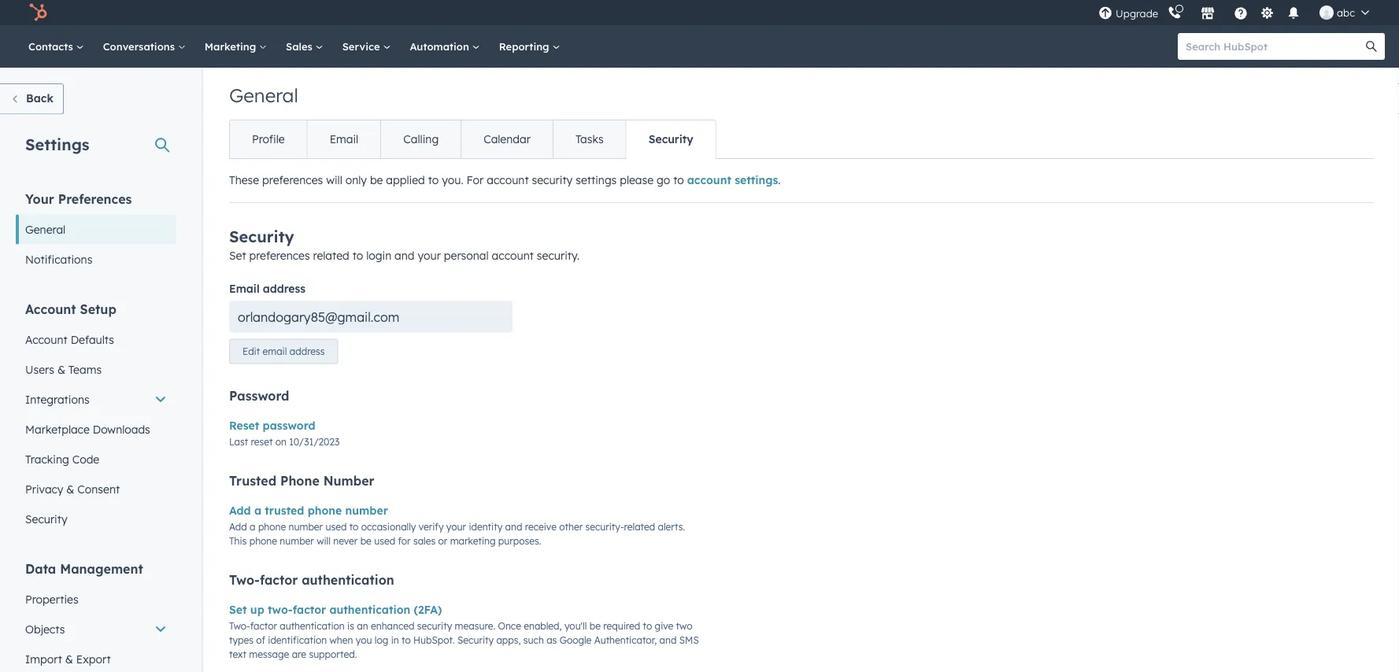 Task type: vqa. For each thing, say whether or not it's contained in the screenshot.
the Self
no



Task type: describe. For each thing, give the bounding box(es) containing it.
edit email address
[[243, 346, 325, 357]]

settings image
[[1261, 7, 1275, 21]]

preferences inside security set preferences related to login and your personal account security.
[[249, 249, 310, 263]]

two-factor authentication
[[229, 572, 394, 588]]

reporting link
[[490, 25, 570, 68]]

sales
[[413, 535, 436, 547]]

notifications link
[[16, 245, 176, 274]]

help button
[[1228, 0, 1255, 25]]

email address
[[229, 281, 306, 295]]

your inside security set preferences related to login and your personal account security.
[[418, 249, 441, 263]]

security inside account setup element
[[25, 512, 67, 526]]

be inside set up two-factor authentication (2fa) two-factor authentication is an enhanced security measure. once enabled, you'll be required to give two types of identification when you log in to hubspot. security apps, such as google authenticator, and sms text message are supported.
[[590, 620, 601, 632]]

service link
[[333, 25, 400, 68]]

tracking
[[25, 452, 69, 466]]

(2fa)
[[414, 603, 442, 617]]

verify
[[419, 521, 444, 533]]

log
[[375, 635, 388, 646]]

objects
[[25, 623, 65, 636]]

upgrade
[[1116, 7, 1159, 20]]

preferences
[[58, 191, 132, 207]]

phone
[[280, 473, 320, 489]]

occasionally
[[361, 521, 416, 533]]

set up two-factor authentication (2fa) two-factor authentication is an enhanced security measure. once enabled, you'll be required to give two types of identification when you log in to hubspot. security apps, such as google authenticator, and sms text message are supported.
[[229, 603, 699, 661]]

2 vertical spatial number
[[280, 535, 314, 547]]

0 vertical spatial number
[[345, 504, 388, 517]]

defaults
[[71, 333, 114, 347]]

receive
[[525, 521, 557, 533]]

privacy
[[25, 482, 63, 496]]

export
[[76, 653, 111, 666]]

once
[[498, 620, 521, 632]]

profile link
[[230, 120, 307, 158]]

downloads
[[93, 423, 150, 436]]

set inside security set preferences related to login and your personal account security.
[[229, 249, 246, 263]]

account right 'go'
[[687, 173, 732, 187]]

tracking code
[[25, 452, 99, 466]]

account settings link
[[687, 173, 778, 187]]

go
[[657, 173, 670, 187]]

enhanced
[[371, 620, 415, 632]]

2 add from the top
[[229, 521, 247, 533]]

these
[[229, 173, 259, 187]]

notifications image
[[1287, 7, 1301, 21]]

calling
[[403, 132, 439, 146]]

1 vertical spatial phone
[[258, 521, 286, 533]]

general link
[[16, 215, 176, 245]]

to left you.
[[428, 173, 439, 187]]

settings
[[25, 134, 89, 154]]

in
[[391, 635, 399, 646]]

marketing link
[[195, 25, 276, 68]]

to left give
[[643, 620, 652, 632]]

of
[[256, 635, 265, 646]]

set up two-factor authentication (2fa) button
[[229, 600, 442, 619]]

consent
[[77, 482, 120, 496]]

1 vertical spatial number
[[289, 521, 323, 533]]

0 vertical spatial will
[[326, 173, 342, 187]]

and inside security set preferences related to login and your personal account security.
[[395, 249, 415, 263]]

such
[[524, 635, 544, 646]]

address inside edit email address button
[[290, 346, 325, 357]]

on
[[275, 436, 287, 448]]

sales link
[[276, 25, 333, 68]]

password
[[229, 388, 289, 404]]

0 vertical spatial factor
[[260, 572, 298, 588]]

required
[[604, 620, 640, 632]]

& for consent
[[66, 482, 74, 496]]

purposes.
[[498, 535, 541, 547]]

to inside 'add a trusted phone number add a phone number used to occasionally verify your identity and receive other security-related alerts. this phone number will never be used for sales or marketing purposes.'
[[349, 521, 359, 533]]

calling link
[[381, 120, 461, 158]]

import & export link
[[16, 645, 176, 673]]

only
[[346, 173, 367, 187]]

conversations link
[[93, 25, 195, 68]]

gary orlando image
[[1320, 6, 1334, 20]]

and inside set up two-factor authentication (2fa) two-factor authentication is an enhanced security measure. once enabled, you'll be required to give two types of identification when you log in to hubspot. security apps, such as google authenticator, and sms text message are supported.
[[660, 635, 677, 646]]

to right in on the bottom
[[402, 635, 411, 646]]

& for teams
[[57, 363, 65, 376]]

10/31/2023
[[289, 436, 340, 448]]

1 horizontal spatial used
[[374, 535, 395, 547]]

security.
[[537, 249, 580, 263]]

an
[[357, 620, 368, 632]]

profile
[[252, 132, 285, 146]]

0 vertical spatial phone
[[308, 504, 342, 517]]

and inside 'add a trusted phone number add a phone number used to occasionally verify your identity and receive other security-related alerts. this phone number will never be used for sales or marketing purposes.'
[[505, 521, 522, 533]]

reporting
[[499, 40, 552, 53]]

give
[[655, 620, 674, 632]]

back link
[[0, 83, 64, 115]]

Email address text field
[[229, 301, 513, 333]]

data
[[25, 561, 56, 577]]

sales
[[286, 40, 316, 53]]

marketplace downloads link
[[16, 415, 176, 445]]

number
[[323, 473, 375, 489]]

add a trusted phone number add a phone number used to occasionally verify your identity and receive other security-related alerts. this phone number will never be used for sales or marketing purposes.
[[229, 504, 685, 547]]

types
[[229, 635, 254, 646]]

you
[[356, 635, 372, 646]]

reset password button
[[229, 416, 316, 435]]

apps,
[[496, 635, 521, 646]]

import
[[25, 653, 62, 666]]

measure.
[[455, 620, 495, 632]]

data management
[[25, 561, 143, 577]]

users
[[25, 363, 54, 376]]

marketplaces image
[[1201, 7, 1215, 21]]

will inside 'add a trusted phone number add a phone number used to occasionally verify your identity and receive other security-related alerts. this phone number will never be used for sales or marketing purposes.'
[[317, 535, 331, 547]]

1 settings from the left
[[576, 173, 617, 187]]

automation link
[[400, 25, 490, 68]]

to inside security set preferences related to login and your personal account security.
[[353, 249, 363, 263]]

0 horizontal spatial security link
[[16, 504, 176, 534]]

conversations
[[103, 40, 178, 53]]

add a trusted phone number button
[[229, 501, 388, 520]]

contacts
[[28, 40, 76, 53]]

calling icon image
[[1168, 6, 1182, 20]]

general inside your preferences "element"
[[25, 222, 66, 236]]

calendar link
[[461, 120, 553, 158]]

this
[[229, 535, 247, 547]]

two- inside set up two-factor authentication (2fa) two-factor authentication is an enhanced security measure. once enabled, you'll be required to give two types of identification when you log in to hubspot. security apps, such as google authenticator, and sms text message are supported.
[[229, 620, 250, 632]]

service
[[342, 40, 383, 53]]

your
[[25, 191, 54, 207]]

two-
[[268, 603, 293, 617]]

your preferences element
[[16, 190, 176, 274]]

back
[[26, 91, 53, 105]]



Task type: locate. For each thing, give the bounding box(es) containing it.
set up email address in the left top of the page
[[229, 249, 246, 263]]

1 vertical spatial authentication
[[330, 603, 411, 617]]

0 vertical spatial authentication
[[302, 572, 394, 588]]

other
[[559, 521, 583, 533]]

security link up 'go'
[[626, 120, 716, 158]]

two- up up at the left
[[229, 572, 260, 588]]

address up edit email address at the left
[[263, 281, 306, 295]]

to right 'go'
[[674, 173, 684, 187]]

phone right this
[[249, 535, 277, 547]]

& inside "link"
[[66, 482, 74, 496]]

and
[[395, 249, 415, 263], [505, 521, 522, 533], [660, 635, 677, 646]]

0 horizontal spatial settings
[[576, 173, 617, 187]]

account inside security set preferences related to login and your personal account security.
[[492, 249, 534, 263]]

1 vertical spatial email
[[229, 281, 260, 295]]

email up edit
[[229, 281, 260, 295]]

1 vertical spatial security link
[[16, 504, 176, 534]]

& inside data management element
[[65, 653, 73, 666]]

and up purposes.
[[505, 521, 522, 533]]

trusted
[[229, 473, 276, 489]]

is
[[347, 620, 354, 632]]

hubspot link
[[19, 3, 59, 22]]

2 vertical spatial be
[[590, 620, 601, 632]]

hubspot image
[[28, 3, 47, 22]]

1 vertical spatial &
[[66, 482, 74, 496]]

0 vertical spatial preferences
[[262, 173, 323, 187]]

0 vertical spatial and
[[395, 249, 415, 263]]

edit
[[243, 346, 260, 357]]

1 account from the top
[[25, 301, 76, 317]]

0 horizontal spatial email
[[229, 281, 260, 295]]

will
[[326, 173, 342, 187], [317, 535, 331, 547]]

account left security.
[[492, 249, 534, 263]]

email link
[[307, 120, 381, 158]]

marketing
[[205, 40, 259, 53]]

account defaults link
[[16, 325, 176, 355]]

be right you'll on the left of page
[[590, 620, 601, 632]]

0 vertical spatial &
[[57, 363, 65, 376]]

1 vertical spatial will
[[317, 535, 331, 547]]

0 horizontal spatial security
[[417, 620, 452, 632]]

2 vertical spatial &
[[65, 653, 73, 666]]

0 vertical spatial related
[[313, 249, 349, 263]]

users & teams
[[25, 363, 102, 376]]

account up users
[[25, 333, 68, 347]]

0 vertical spatial security
[[532, 173, 573, 187]]

1 vertical spatial a
[[250, 521, 256, 533]]

personal
[[444, 249, 489, 263]]

2 set from the top
[[229, 603, 247, 617]]

login
[[366, 249, 392, 263]]

marketplace
[[25, 423, 90, 436]]

0 vertical spatial set
[[229, 249, 246, 263]]

general down your
[[25, 222, 66, 236]]

0 horizontal spatial used
[[326, 521, 347, 533]]

reset
[[251, 436, 273, 448]]

account inside "link"
[[25, 333, 68, 347]]

account for these
[[487, 173, 529, 187]]

1 vertical spatial related
[[624, 521, 655, 533]]

0 vertical spatial address
[[263, 281, 306, 295]]

1 vertical spatial your
[[446, 521, 466, 533]]

be right the never at the left
[[360, 535, 372, 547]]

enabled,
[[524, 620, 562, 632]]

1 vertical spatial security
[[417, 620, 452, 632]]

menu containing abc
[[1097, 0, 1381, 25]]

account for security
[[492, 249, 534, 263]]

related left alerts.
[[624, 521, 655, 533]]

supported.
[[309, 649, 357, 661]]

navigation containing profile
[[229, 120, 716, 159]]

account for account setup
[[25, 301, 76, 317]]

2 vertical spatial factor
[[250, 620, 277, 632]]

email up only
[[330, 132, 359, 146]]

1 set from the top
[[229, 249, 246, 263]]

number
[[345, 504, 388, 517], [289, 521, 323, 533], [280, 535, 314, 547]]

0 horizontal spatial and
[[395, 249, 415, 263]]

integrations button
[[16, 385, 176, 415]]

authentication
[[302, 572, 394, 588], [330, 603, 411, 617], [280, 620, 345, 632]]

2 settings from the left
[[735, 173, 778, 187]]

1 vertical spatial and
[[505, 521, 522, 533]]

never
[[333, 535, 358, 547]]

Search HubSpot search field
[[1178, 33, 1371, 60]]

a left trusted
[[254, 504, 261, 517]]

marketplace downloads
[[25, 423, 150, 436]]

upgrade image
[[1099, 7, 1113, 21]]

factor down 'two-factor authentication'
[[293, 603, 326, 617]]

set inside set up two-factor authentication (2fa) two-factor authentication is an enhanced security measure. once enabled, you'll be required to give two types of identification when you log in to hubspot. security apps, such as google authenticator, and sms text message are supported.
[[229, 603, 247, 617]]

please
[[620, 173, 654, 187]]

0 vertical spatial a
[[254, 504, 261, 517]]

teams
[[68, 363, 102, 376]]

for
[[398, 535, 411, 547]]

calling icon button
[[1162, 2, 1188, 23]]

privacy & consent
[[25, 482, 120, 496]]

1 horizontal spatial related
[[624, 521, 655, 533]]

security link
[[626, 120, 716, 158], [16, 504, 176, 534]]

marketing
[[450, 535, 496, 547]]

address
[[263, 281, 306, 295], [290, 346, 325, 357]]

1 add from the top
[[229, 504, 251, 517]]

1 horizontal spatial general
[[229, 83, 298, 107]]

two-
[[229, 572, 260, 588], [229, 620, 250, 632]]

.
[[778, 173, 781, 187]]

related left 'login'
[[313, 249, 349, 263]]

to left 'login'
[[353, 249, 363, 263]]

security set preferences related to login and your personal account security.
[[229, 227, 580, 263]]

general up profile
[[229, 83, 298, 107]]

authentication up identification
[[280, 620, 345, 632]]

data management element
[[16, 560, 176, 673]]

properties link
[[16, 585, 176, 615]]

1 horizontal spatial your
[[446, 521, 466, 533]]

alerts.
[[658, 521, 685, 533]]

1 vertical spatial preferences
[[249, 249, 310, 263]]

will left only
[[326, 173, 342, 187]]

1 vertical spatial account
[[25, 333, 68, 347]]

abc button
[[1311, 0, 1379, 25]]

you'll
[[565, 620, 587, 632]]

account up account defaults
[[25, 301, 76, 317]]

security up 'go'
[[649, 132, 694, 146]]

2 vertical spatial phone
[[249, 535, 277, 547]]

0 horizontal spatial general
[[25, 222, 66, 236]]

up
[[250, 603, 264, 617]]

add
[[229, 504, 251, 517], [229, 521, 247, 533]]

menu
[[1097, 0, 1381, 25]]

used up the never at the left
[[326, 521, 347, 533]]

0 vertical spatial general
[[229, 83, 298, 107]]

will left the never at the left
[[317, 535, 331, 547]]

account setup element
[[16, 300, 176, 534]]

to up the never at the left
[[349, 521, 359, 533]]

address right email
[[290, 346, 325, 357]]

2 vertical spatial authentication
[[280, 620, 345, 632]]

applied
[[386, 173, 425, 187]]

0 vertical spatial email
[[330, 132, 359, 146]]

1 vertical spatial factor
[[293, 603, 326, 617]]

phone up the never at the left
[[308, 504, 342, 517]]

used down occasionally
[[374, 535, 395, 547]]

1 horizontal spatial security
[[532, 173, 573, 187]]

identity
[[469, 521, 503, 533]]

& right privacy
[[66, 482, 74, 496]]

preferences up email address in the left top of the page
[[249, 249, 310, 263]]

identification
[[268, 635, 327, 646]]

two- up types
[[229, 620, 250, 632]]

0 vertical spatial account
[[25, 301, 76, 317]]

0 vertical spatial security link
[[626, 120, 716, 158]]

0 horizontal spatial your
[[418, 249, 441, 263]]

and down give
[[660, 635, 677, 646]]

account for account defaults
[[25, 333, 68, 347]]

navigation
[[229, 120, 716, 159]]

0 vertical spatial be
[[370, 173, 383, 187]]

search image
[[1366, 41, 1377, 52]]

2 horizontal spatial and
[[660, 635, 677, 646]]

1 horizontal spatial email
[[330, 132, 359, 146]]

security down privacy
[[25, 512, 67, 526]]

security
[[532, 173, 573, 187], [417, 620, 452, 632]]

authentication up set up two-factor authentication (2fa) button on the bottom left of page
[[302, 572, 394, 588]]

0 vertical spatial two-
[[229, 572, 260, 588]]

1 vertical spatial two-
[[229, 620, 250, 632]]

security inside security set preferences related to login and your personal account security.
[[229, 227, 294, 247]]

settings link
[[1258, 4, 1277, 21]]

security inside set up two-factor authentication (2fa) two-factor authentication is an enhanced security measure. once enabled, you'll be required to give two types of identification when you log in to hubspot. security apps, such as google authenticator, and sms text message are supported.
[[417, 620, 452, 632]]

& left export in the bottom left of the page
[[65, 653, 73, 666]]

0 vertical spatial your
[[418, 249, 441, 263]]

trusted
[[265, 504, 304, 517]]

security down tasks link
[[532, 173, 573, 187]]

marketplaces button
[[1192, 0, 1225, 25]]

1 vertical spatial add
[[229, 521, 247, 533]]

1 vertical spatial general
[[25, 222, 66, 236]]

two
[[676, 620, 693, 632]]

1 horizontal spatial settings
[[735, 173, 778, 187]]

automation
[[410, 40, 472, 53]]

authentication up an
[[330, 603, 411, 617]]

security inside navigation
[[649, 132, 694, 146]]

preferences down profile link
[[262, 173, 323, 187]]

tracking code link
[[16, 445, 176, 475]]

1 horizontal spatial and
[[505, 521, 522, 533]]

security down measure.
[[458, 635, 494, 646]]

your inside 'add a trusted phone number add a phone number used to occasionally verify your identity and receive other security-related alerts. this phone number will never be used for sales or marketing purposes.'
[[446, 521, 466, 533]]

email
[[263, 346, 287, 357]]

& right users
[[57, 363, 65, 376]]

for
[[467, 173, 484, 187]]

1 vertical spatial used
[[374, 535, 395, 547]]

1 vertical spatial be
[[360, 535, 372, 547]]

1 two- from the top
[[229, 572, 260, 588]]

you.
[[442, 173, 464, 187]]

your preferences
[[25, 191, 132, 207]]

your up or
[[446, 521, 466, 533]]

security up hubspot.
[[417, 620, 452, 632]]

email for email address
[[229, 281, 260, 295]]

users & teams link
[[16, 355, 176, 385]]

and right 'login'
[[395, 249, 415, 263]]

set left up at the left
[[229, 603, 247, 617]]

factor up "of"
[[250, 620, 277, 632]]

a down the trusted
[[250, 521, 256, 533]]

be right only
[[370, 173, 383, 187]]

account setup
[[25, 301, 116, 317]]

code
[[72, 452, 99, 466]]

0 vertical spatial add
[[229, 504, 251, 517]]

factor up "two-"
[[260, 572, 298, 588]]

reset
[[229, 418, 259, 432]]

text
[[229, 649, 247, 661]]

0 vertical spatial used
[[326, 521, 347, 533]]

2 two- from the top
[[229, 620, 250, 632]]

objects button
[[16, 615, 176, 645]]

1 vertical spatial address
[[290, 346, 325, 357]]

0 horizontal spatial related
[[313, 249, 349, 263]]

account
[[25, 301, 76, 317], [25, 333, 68, 347]]

set
[[229, 249, 246, 263], [229, 603, 247, 617]]

authenticator,
[[594, 635, 657, 646]]

related inside security set preferences related to login and your personal account security.
[[313, 249, 349, 263]]

reset password last reset on 10/31/2023
[[229, 418, 340, 448]]

& for export
[[65, 653, 73, 666]]

security inside set up two-factor authentication (2fa) two-factor authentication is an enhanced security measure. once enabled, you'll be required to give two types of identification when you log in to hubspot. security apps, such as google authenticator, and sms text message are supported.
[[458, 635, 494, 646]]

email
[[330, 132, 359, 146], [229, 281, 260, 295]]

trusted phone number
[[229, 473, 375, 489]]

these preferences will only be applied to you. for account security settings please go to account settings .
[[229, 173, 781, 187]]

privacy & consent link
[[16, 475, 176, 504]]

1 vertical spatial set
[[229, 603, 247, 617]]

email for email
[[330, 132, 359, 146]]

setup
[[80, 301, 116, 317]]

security up email address in the left top of the page
[[229, 227, 294, 247]]

security link down consent
[[16, 504, 176, 534]]

to
[[428, 173, 439, 187], [674, 173, 684, 187], [353, 249, 363, 263], [349, 521, 359, 533], [643, 620, 652, 632], [402, 635, 411, 646]]

2 account from the top
[[25, 333, 68, 347]]

account right the "for"
[[487, 173, 529, 187]]

help image
[[1234, 7, 1248, 21]]

phone down trusted
[[258, 521, 286, 533]]

2 vertical spatial and
[[660, 635, 677, 646]]

related inside 'add a trusted phone number add a phone number used to occasionally verify your identity and receive other security-related alerts. this phone number will never be used for sales or marketing purposes.'
[[624, 521, 655, 533]]

your left "personal"
[[418, 249, 441, 263]]

factor
[[260, 572, 298, 588], [293, 603, 326, 617], [250, 620, 277, 632]]

be inside 'add a trusted phone number add a phone number used to occasionally verify your identity and receive other security-related alerts. this phone number will never be used for sales or marketing purposes.'
[[360, 535, 372, 547]]

&
[[57, 363, 65, 376], [66, 482, 74, 496], [65, 653, 73, 666]]

1 horizontal spatial security link
[[626, 120, 716, 158]]

as
[[547, 635, 557, 646]]

phone
[[308, 504, 342, 517], [258, 521, 286, 533], [249, 535, 277, 547]]

email inside navigation
[[330, 132, 359, 146]]



